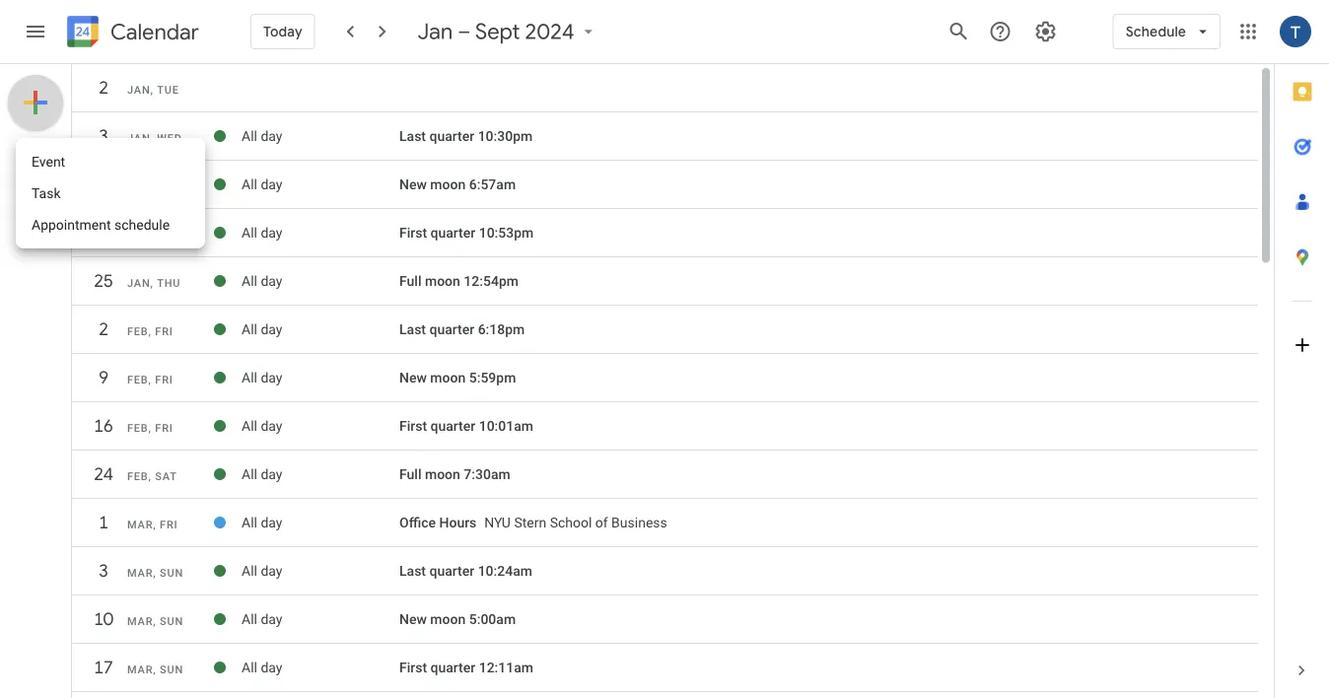 Task type: vqa. For each thing, say whether or not it's contained in the screenshot.
26 to the left
no



Task type: locate. For each thing, give the bounding box(es) containing it.
1 all day from the top
[[242, 128, 283, 144]]

all day cell inside 9 row
[[242, 362, 400, 394]]

7 all day from the top
[[242, 418, 283, 434]]

all day for first quarter 10:01am
[[242, 418, 283, 434]]

1 vertical spatial sun
[[160, 616, 184, 628]]

fri inside 2 row
[[155, 326, 173, 338]]

feb , fri inside 16 row
[[127, 422, 173, 435]]

first
[[400, 225, 427, 241], [400, 418, 427, 434], [400, 660, 427, 676]]

all inside row
[[242, 176, 257, 193]]

3 day from the top
[[261, 225, 283, 241]]

2 link for feb
[[86, 312, 121, 347]]

day for first quarter 10:01am
[[261, 418, 283, 434]]

0 vertical spatial full
[[400, 273, 422, 289]]

moon inside 10 row
[[431, 611, 466, 628]]

day inside row
[[261, 176, 283, 193]]

2 all day cell from the top
[[242, 169, 400, 200]]

1 feb , fri from the top
[[127, 326, 173, 338]]

first up full moon 7:30am button
[[400, 418, 427, 434]]

all day cell for new moon 5:59pm
[[242, 362, 400, 394]]

7 all day cell from the top
[[242, 410, 400, 442]]

, inside 25 row
[[150, 277, 154, 290]]

new for 10
[[400, 611, 427, 628]]

4 all from the top
[[242, 273, 257, 289]]

day inside 16 row
[[261, 418, 283, 434]]

, for new moon 5:00am
[[153, 616, 156, 628]]

day inside 25 row
[[261, 273, 283, 289]]

feb , fri down jan , thu
[[127, 326, 173, 338]]

jan , wed
[[127, 132, 182, 145], [127, 229, 182, 241]]

day
[[261, 128, 283, 144], [261, 176, 283, 193], [261, 225, 283, 241], [261, 273, 283, 289], [261, 321, 283, 338], [261, 370, 283, 386], [261, 418, 283, 434], [261, 466, 283, 483], [261, 515, 283, 531], [261, 563, 283, 579], [261, 611, 283, 628], [261, 660, 283, 676]]

1 all from the top
[[242, 128, 257, 144]]

new down last quarter 6:18pm
[[400, 370, 427, 386]]

10 all day from the top
[[242, 563, 283, 579]]

day inside 9 row
[[261, 370, 283, 386]]

mar , sun inside 17 row
[[127, 664, 184, 676]]

all day cell inside 1 row
[[242, 507, 400, 539]]

2 all day from the top
[[242, 176, 283, 193]]

2 link
[[86, 70, 121, 106], [86, 312, 121, 347]]

full for 25
[[400, 273, 422, 289]]

wed inside 17 row
[[157, 229, 182, 241]]

new down last quarter 10:30pm button
[[400, 176, 427, 193]]

jan – sept 2024
[[418, 18, 575, 45]]

6 all day cell from the top
[[242, 362, 400, 394]]

jan for 3
[[127, 132, 150, 145]]

2 link up 9 link
[[86, 312, 121, 347]]

2 2 link from the top
[[86, 312, 121, 347]]

2 3 from the top
[[98, 560, 108, 583]]

3
[[98, 125, 108, 148], [98, 560, 108, 583]]

11 all day from the top
[[242, 611, 283, 628]]

day for new moon 5:00am
[[261, 611, 283, 628]]

feb , fri right 9 link
[[127, 374, 173, 386]]

moon left 5:59pm
[[431, 370, 466, 386]]

moon inside 24 row
[[425, 466, 461, 483]]

2 wed from the top
[[157, 229, 182, 241]]

all inside 25 row
[[242, 273, 257, 289]]

all day for first quarter 10:53pm
[[242, 225, 283, 241]]

2 vertical spatial sun
[[160, 664, 184, 676]]

2 link for jan
[[86, 70, 121, 106]]

jan left thu
[[127, 277, 150, 290]]

, inside 9 row
[[149, 374, 152, 386]]

12 all day cell from the top
[[242, 652, 400, 684]]

1 first from the top
[[400, 225, 427, 241]]

feb down jan , thu
[[127, 326, 149, 338]]

4 day from the top
[[261, 273, 283, 289]]

quarter inside 16 row
[[431, 418, 476, 434]]

full inside 25 row
[[400, 273, 422, 289]]

last quarter 6:18pm button
[[400, 321, 525, 338]]

all day cell inside 25 row
[[242, 265, 400, 297]]

1 vertical spatial wed
[[157, 229, 182, 241]]

7 all from the top
[[242, 418, 257, 434]]

all inside 2 row
[[242, 321, 257, 338]]

1 17 row from the top
[[72, 215, 1259, 260]]

8 day from the top
[[261, 466, 283, 483]]

1 sun from the top
[[160, 567, 184, 580]]

8 all day from the top
[[242, 466, 283, 483]]

17 left 'schedule'
[[93, 221, 112, 244]]

17 link down 10 link
[[86, 650, 121, 686]]

12 day from the top
[[261, 660, 283, 676]]

quarter down the new moon 5:00am
[[431, 660, 476, 676]]

jan up jan , thu
[[127, 229, 150, 241]]

1 vertical spatial cell
[[400, 507, 1249, 539]]

17 link for first quarter 10:53pm
[[86, 215, 121, 251]]

mar for 17
[[127, 664, 153, 676]]

1 vertical spatial 2
[[98, 318, 108, 341]]

moon left 12:54pm
[[425, 273, 461, 289]]

3 last from the top
[[400, 563, 426, 579]]

all day cell inside 24 row
[[242, 459, 400, 490]]

17
[[93, 221, 112, 244], [93, 657, 112, 679]]

full
[[400, 273, 422, 289], [400, 466, 422, 483]]

tue
[[157, 84, 179, 96]]

feb right the 16 link
[[127, 422, 149, 435]]

2 3 link from the top
[[86, 554, 121, 589]]

sat
[[155, 471, 177, 483]]

fri down thu
[[155, 326, 173, 338]]

, inside 2 row
[[149, 326, 152, 338]]

1 last from the top
[[400, 128, 426, 144]]

1 feb from the top
[[127, 326, 149, 338]]

25 link
[[86, 263, 121, 299]]

3 all day from the top
[[242, 225, 283, 241]]

0 vertical spatial 3 row
[[72, 118, 1259, 164]]

new moon 5:00am button
[[400, 611, 516, 628]]

, for first quarter 12:11am
[[153, 664, 156, 676]]

moon inside row
[[431, 176, 466, 193]]

wed up thu
[[157, 229, 182, 241]]

0 vertical spatial first
[[400, 225, 427, 241]]

tab list
[[1276, 64, 1330, 643]]

all inside 9 row
[[242, 370, 257, 386]]

jan for 2
[[127, 84, 150, 96]]

0 vertical spatial 17 row
[[72, 215, 1259, 260]]

task
[[32, 185, 61, 201]]

main drawer image
[[24, 20, 47, 43]]

mar inside 10 row
[[127, 616, 153, 628]]

1 2 link from the top
[[86, 70, 121, 106]]

2 vertical spatial first
[[400, 660, 427, 676]]

, for new moon 5:59pm
[[149, 374, 152, 386]]

first down the new moon 6:57am
[[400, 225, 427, 241]]

jan inside 3 row
[[127, 132, 150, 145]]

2 vertical spatial feb , fri
[[127, 422, 173, 435]]

2 sun from the top
[[160, 616, 184, 628]]

0 vertical spatial sun
[[160, 567, 184, 580]]

3 first from the top
[[400, 660, 427, 676]]

new inside 10 row
[[400, 611, 427, 628]]

1 vertical spatial 17 row
[[72, 650, 1259, 696]]

sun inside 10 row
[[160, 616, 184, 628]]

all inside 10 row
[[242, 611, 257, 628]]

4 feb from the top
[[127, 471, 149, 483]]

row
[[72, 169, 1259, 212]]

all day inside 2 row
[[242, 321, 283, 338]]

all day inside 25 row
[[242, 273, 283, 289]]

, inside 16 row
[[149, 422, 152, 435]]

3 sun from the top
[[160, 664, 184, 676]]

7 day from the top
[[261, 418, 283, 434]]

1 all day cell from the top
[[242, 120, 400, 152]]

all day cell for full moon 12:54pm
[[242, 265, 400, 297]]

row containing all day
[[72, 169, 1259, 212]]

fri
[[155, 326, 173, 338], [155, 374, 173, 386], [155, 422, 173, 435], [160, 519, 178, 531]]

0 vertical spatial 2
[[98, 76, 108, 99]]

fri for 1
[[160, 519, 178, 531]]

feb inside 2 row
[[127, 326, 149, 338]]

4 mar from the top
[[127, 664, 153, 676]]

today button
[[251, 8, 315, 55]]

1 vertical spatial new
[[400, 370, 427, 386]]

5 day from the top
[[261, 321, 283, 338]]

1 vertical spatial mar , sun
[[127, 616, 184, 628]]

all day cell inside 2 row
[[242, 314, 400, 345]]

cell
[[121, 181, 240, 212], [400, 507, 1249, 539]]

2 left jan , tue
[[98, 76, 108, 99]]

0 vertical spatial wed
[[157, 132, 182, 145]]

10 row
[[72, 602, 1259, 647]]

day for last quarter 10:30pm
[[261, 128, 283, 144]]

0 vertical spatial new
[[400, 176, 427, 193]]

today
[[263, 23, 303, 40]]

2 full from the top
[[400, 466, 422, 483]]

3 mar , sun from the top
[[127, 664, 184, 676]]

2 day from the top
[[261, 176, 283, 193]]

all day inside 10 row
[[242, 611, 283, 628]]

quarter up full moon 7:30am button
[[431, 418, 476, 434]]

all for last quarter 6:18pm
[[242, 321, 257, 338]]

feb , fri inside 2 row
[[127, 326, 173, 338]]

2 17 link from the top
[[86, 650, 121, 686]]

mar , sun for 17
[[127, 664, 184, 676]]

2 all from the top
[[242, 176, 257, 193]]

moon
[[431, 176, 466, 193], [425, 273, 461, 289], [431, 370, 466, 386], [425, 466, 461, 483], [431, 611, 466, 628]]

0 vertical spatial 3 link
[[86, 118, 121, 154]]

1 vertical spatial 17
[[93, 657, 112, 679]]

last
[[400, 128, 426, 144], [400, 321, 426, 338], [400, 563, 426, 579]]

full for 24
[[400, 466, 422, 483]]

mar , sun for 3
[[127, 567, 184, 580]]

appointment
[[32, 217, 111, 233]]

3 link
[[86, 118, 121, 154], [86, 554, 121, 589]]

11 day from the top
[[261, 611, 283, 628]]

first quarter 12:11am
[[400, 660, 534, 676]]

1 new from the top
[[400, 176, 427, 193]]

day for new moon 5:59pm
[[261, 370, 283, 386]]

10:01am
[[479, 418, 534, 434]]

1 3 from the top
[[98, 125, 108, 148]]

calendar
[[111, 18, 199, 46]]

11 all from the top
[[242, 611, 257, 628]]

2 2 from the top
[[98, 318, 108, 341]]

all day for new moon 5:59pm
[[242, 370, 283, 386]]

2 link inside 2 row
[[86, 312, 121, 347]]

1 mar from the top
[[127, 519, 153, 531]]

last for last quarter 10:30pm
[[400, 128, 426, 144]]

last up the new moon 6:57am
[[400, 128, 426, 144]]

2 vertical spatial mar , sun
[[127, 664, 184, 676]]

last down office
[[400, 563, 426, 579]]

day inside 10 row
[[261, 611, 283, 628]]

1 full from the top
[[400, 273, 422, 289]]

10 all day cell from the top
[[242, 555, 400, 587]]

17 row down 10 row
[[72, 650, 1259, 696]]

all day for full moon 12:54pm
[[242, 273, 283, 289]]

9 all from the top
[[242, 515, 257, 531]]

jan left –
[[418, 18, 453, 45]]

feb for 9
[[127, 374, 149, 386]]

3 link for last quarter 10:30pm
[[86, 118, 121, 154]]

first for first quarter 12:11am
[[400, 660, 427, 676]]

2 feb , fri from the top
[[127, 374, 173, 386]]

all day inside 24 row
[[242, 466, 283, 483]]

8 all day cell from the top
[[242, 459, 400, 490]]

sun
[[160, 567, 184, 580], [160, 616, 184, 628], [160, 664, 184, 676]]

1 mar , sun from the top
[[127, 567, 184, 580]]

11 all day cell from the top
[[242, 604, 400, 635]]

2 last from the top
[[400, 321, 426, 338]]

moon left the 7:30am
[[425, 466, 461, 483]]

all for first quarter 10:01am
[[242, 418, 257, 434]]

all inside 16 row
[[242, 418, 257, 434]]

0 vertical spatial last
[[400, 128, 426, 144]]

jan for 17
[[127, 229, 150, 241]]

sun inside 3 row
[[160, 567, 184, 580]]

2
[[98, 76, 108, 99], [98, 318, 108, 341]]

cell containing office hours
[[400, 507, 1249, 539]]

jan left tue
[[127, 84, 150, 96]]

5 all day cell from the top
[[242, 314, 400, 345]]

9 all day cell from the top
[[242, 507, 400, 539]]

9 row
[[72, 360, 1259, 406]]

first inside 16 row
[[400, 418, 427, 434]]

0 vertical spatial 17
[[93, 221, 112, 244]]

last inside 2 row
[[400, 321, 426, 338]]

all for first quarter 10:53pm
[[242, 225, 257, 241]]

mar for 3
[[127, 567, 153, 580]]

2 mar , sun from the top
[[127, 616, 184, 628]]

feb inside 9 row
[[127, 374, 149, 386]]

1 2 from the top
[[98, 76, 108, 99]]

new moon 5:59pm
[[400, 370, 516, 386]]

17 row
[[72, 215, 1259, 260], [72, 650, 1259, 696]]

settings menu image
[[1035, 20, 1058, 43]]

2 vertical spatial last
[[400, 563, 426, 579]]

all day cell inside 10 row
[[242, 604, 400, 635]]

2 mar from the top
[[127, 567, 153, 580]]

mar
[[127, 519, 153, 531], [127, 567, 153, 580], [127, 616, 153, 628], [127, 664, 153, 676]]

1 jan , wed from the top
[[127, 132, 182, 145]]

wed
[[157, 132, 182, 145], [157, 229, 182, 241]]

all for new moon 5:59pm
[[242, 370, 257, 386]]

mar inside 1 row
[[127, 519, 153, 531]]

feb , fri for 16
[[127, 422, 173, 435]]

9 all day from the top
[[242, 515, 283, 531]]

fri inside 16 row
[[155, 422, 173, 435]]

moon left 6:57am
[[431, 176, 466, 193]]

6 all day from the top
[[242, 370, 283, 386]]

mar , sun
[[127, 567, 184, 580], [127, 616, 184, 628], [127, 664, 184, 676]]

–
[[458, 18, 471, 45]]

6 all from the top
[[242, 370, 257, 386]]

1 vertical spatial 3 link
[[86, 554, 121, 589]]

2 feb from the top
[[127, 374, 149, 386]]

feb , fri inside 9 row
[[127, 374, 173, 386]]

, inside 10 row
[[153, 616, 156, 628]]

all day
[[242, 128, 283, 144], [242, 176, 283, 193], [242, 225, 283, 241], [242, 273, 283, 289], [242, 321, 283, 338], [242, 370, 283, 386], [242, 418, 283, 434], [242, 466, 283, 483], [242, 515, 283, 531], [242, 563, 283, 579], [242, 611, 283, 628], [242, 660, 283, 676]]

1 vertical spatial last
[[400, 321, 426, 338]]

6 day from the top
[[261, 370, 283, 386]]

0 vertical spatial cell
[[121, 181, 240, 212]]

all day inside 16 row
[[242, 418, 283, 434]]

all day cell for first quarter 12:11am
[[242, 652, 400, 684]]

mar , sun inside 10 row
[[127, 616, 184, 628]]

feb for 2
[[127, 326, 149, 338]]

17 link up 25 link at the top of the page
[[86, 215, 121, 251]]

0 vertical spatial feb , fri
[[127, 326, 173, 338]]

12 all from the top
[[242, 660, 257, 676]]

0 vertical spatial 3
[[98, 125, 108, 148]]

3 up appointment schedule
[[98, 125, 108, 148]]

12 all day from the top
[[242, 660, 283, 676]]

2 vertical spatial new
[[400, 611, 427, 628]]

jan inside 17 row
[[127, 229, 150, 241]]

first quarter 10:53pm
[[400, 225, 534, 241]]

fri inside 9 row
[[155, 374, 173, 386]]

sun inside 17 row
[[160, 664, 184, 676]]

3 all from the top
[[242, 225, 257, 241]]

feb right 9 link
[[127, 374, 149, 386]]

16 row
[[72, 408, 1259, 454]]

1 17 from the top
[[93, 221, 112, 244]]

feb left sat
[[127, 471, 149, 483]]

quarter up the new moon 5:00am
[[430, 563, 475, 579]]

0 vertical spatial mar , sun
[[127, 567, 184, 580]]

3 mar from the top
[[127, 616, 153, 628]]

jan , wed down jan , tue
[[127, 132, 182, 145]]

jan
[[418, 18, 453, 45], [127, 84, 150, 96], [127, 132, 150, 145], [127, 229, 150, 241], [127, 277, 150, 290]]

feb , fri
[[127, 326, 173, 338], [127, 374, 173, 386], [127, 422, 173, 435]]

5 all from the top
[[242, 321, 257, 338]]

5:00am
[[469, 611, 516, 628]]

feb inside 24 row
[[127, 471, 149, 483]]

8 all from the top
[[242, 466, 257, 483]]

1 vertical spatial feb , fri
[[127, 374, 173, 386]]

new down last quarter 10:24am
[[400, 611, 427, 628]]

all day cell for new moon 6:57am
[[242, 169, 400, 200]]

1 vertical spatial 2 link
[[86, 312, 121, 347]]

grid
[[72, 64, 1259, 699]]

3 down 1
[[98, 560, 108, 583]]

16
[[93, 415, 112, 438]]

jan , wed up jan , thu
[[127, 229, 182, 241]]

quarter for 10:24am
[[430, 563, 475, 579]]

wed inside 3 row
[[157, 132, 182, 145]]

2 inside 2 row
[[98, 318, 108, 341]]

1 vertical spatial first
[[400, 418, 427, 434]]

day for first quarter 10:53pm
[[261, 225, 283, 241]]

0 vertical spatial 2 link
[[86, 70, 121, 106]]

3 link right event
[[86, 118, 121, 154]]

new
[[400, 176, 427, 193], [400, 370, 427, 386], [400, 611, 427, 628]]

jan inside 25 row
[[127, 277, 150, 290]]

1 wed from the top
[[157, 132, 182, 145]]

all day cell for new moon 5:00am
[[242, 604, 400, 635]]

moon left '5:00am' on the left of the page
[[431, 611, 466, 628]]

3 new from the top
[[400, 611, 427, 628]]

fri right 9 link
[[155, 374, 173, 386]]

17 row up 25 row at the top
[[72, 215, 1259, 260]]

4 all day cell from the top
[[242, 265, 400, 297]]

12:54pm
[[464, 273, 519, 289]]

2 jan , wed from the top
[[127, 229, 182, 241]]

wed down tue
[[157, 132, 182, 145]]

quarter down the new moon 6:57am
[[431, 225, 476, 241]]

10 link
[[86, 602, 121, 637]]

day for last quarter 10:24am
[[261, 563, 283, 579]]

1
[[98, 512, 108, 534]]

17 down 10
[[93, 657, 112, 679]]

all day cell for first quarter 10:01am
[[242, 410, 400, 442]]

, inside 1 row
[[153, 519, 156, 531]]

fri down sat
[[160, 519, 178, 531]]

all day for last quarter 6:18pm
[[242, 321, 283, 338]]

all inside 24 row
[[242, 466, 257, 483]]

1 day from the top
[[261, 128, 283, 144]]

2 3 row from the top
[[72, 554, 1259, 599]]

moon inside 25 row
[[425, 273, 461, 289]]

1 horizontal spatial cell
[[400, 507, 1249, 539]]

3 row
[[72, 118, 1259, 164], [72, 554, 1259, 599]]

jan down jan , tue
[[127, 132, 150, 145]]

, for last quarter 10:24am
[[153, 567, 156, 580]]

, for last quarter 6:18pm
[[149, 326, 152, 338]]

all day cell
[[242, 120, 400, 152], [242, 169, 400, 200], [242, 217, 400, 249], [242, 265, 400, 297], [242, 314, 400, 345], [242, 362, 400, 394], [242, 410, 400, 442], [242, 459, 400, 490], [242, 507, 400, 539], [242, 555, 400, 587], [242, 604, 400, 635], [242, 652, 400, 684]]

day for last quarter 6:18pm
[[261, 321, 283, 338]]

2 17 from the top
[[93, 657, 112, 679]]

full moon 12:54pm
[[400, 273, 519, 289]]

2 first from the top
[[400, 418, 427, 434]]

4 all day from the top
[[242, 273, 283, 289]]

all day cell for last quarter 10:24am
[[242, 555, 400, 587]]

jan for 25
[[127, 277, 150, 290]]

fri up sat
[[155, 422, 173, 435]]

2 link left jan , tue
[[86, 70, 121, 106]]

full up office
[[400, 466, 422, 483]]

1 vertical spatial 3
[[98, 560, 108, 583]]

last up new moon 5:59pm button at the bottom
[[400, 321, 426, 338]]

quarter inside 2 row
[[430, 321, 475, 338]]

all day cell inside 16 row
[[242, 410, 400, 442]]

all day for new moon 6:57am
[[242, 176, 283, 193]]

day inside 24 row
[[261, 466, 283, 483]]

1 vertical spatial full
[[400, 466, 422, 483]]

17 link
[[86, 215, 121, 251], [86, 650, 121, 686]]

quarter up new moon 5:59pm button at the bottom
[[430, 321, 475, 338]]

2 up 9
[[98, 318, 108, 341]]

all
[[242, 128, 257, 144], [242, 176, 257, 193], [242, 225, 257, 241], [242, 273, 257, 289], [242, 321, 257, 338], [242, 370, 257, 386], [242, 418, 257, 434], [242, 466, 257, 483], [242, 515, 257, 531], [242, 563, 257, 579], [242, 611, 257, 628], [242, 660, 257, 676]]

feb , fri right the 16 link
[[127, 422, 173, 435]]

0 vertical spatial jan , wed
[[127, 132, 182, 145]]

quarter for 10:30pm
[[430, 128, 475, 144]]

first down the new moon 5:00am
[[400, 660, 427, 676]]

9
[[98, 367, 108, 389]]

0 vertical spatial 17 link
[[86, 215, 121, 251]]

feb
[[127, 326, 149, 338], [127, 374, 149, 386], [127, 422, 149, 435], [127, 471, 149, 483]]

3 all day cell from the top
[[242, 217, 400, 249]]

10 all from the top
[[242, 563, 257, 579]]

9 day from the top
[[261, 515, 283, 531]]

1 vertical spatial 17 link
[[86, 650, 121, 686]]

all inside 1 row
[[242, 515, 257, 531]]

day inside 2 row
[[261, 321, 283, 338]]

3 link down '1' link
[[86, 554, 121, 589]]

1 17 link from the top
[[86, 215, 121, 251]]

1 vertical spatial 3 row
[[72, 554, 1259, 599]]

10 day from the top
[[261, 563, 283, 579]]

full up last quarter 6:18pm
[[400, 273, 422, 289]]

3 feb from the top
[[127, 422, 149, 435]]

last quarter 6:18pm
[[400, 321, 525, 338]]

5 all day from the top
[[242, 321, 283, 338]]

1 3 link from the top
[[86, 118, 121, 154]]

3 feb , fri from the top
[[127, 422, 173, 435]]

fri inside 1 row
[[160, 519, 178, 531]]

jan – sept 2024 button
[[410, 18, 607, 45]]

quarter
[[430, 128, 475, 144], [431, 225, 476, 241], [430, 321, 475, 338], [431, 418, 476, 434], [430, 563, 475, 579], [431, 660, 476, 676]]

1 vertical spatial jan , wed
[[127, 229, 182, 241]]

new inside 9 row
[[400, 370, 427, 386]]

, inside 24 row
[[149, 471, 152, 483]]

office hours nyu stern school of business
[[400, 515, 668, 531]]

all day for new moon 5:00am
[[242, 611, 283, 628]]

2 new from the top
[[400, 370, 427, 386]]

all day for last quarter 10:30pm
[[242, 128, 283, 144]]

all day inside 9 row
[[242, 370, 283, 386]]

,
[[150, 84, 154, 96], [150, 132, 154, 145], [150, 229, 154, 241], [150, 277, 154, 290], [149, 326, 152, 338], [149, 374, 152, 386], [149, 422, 152, 435], [149, 471, 152, 483], [153, 519, 156, 531], [153, 567, 156, 580], [153, 616, 156, 628], [153, 664, 156, 676]]

quarter up the new moon 6:57am
[[430, 128, 475, 144]]

moon inside 9 row
[[431, 370, 466, 386]]

full inside 24 row
[[400, 466, 422, 483]]

all day for full moon 7:30am
[[242, 466, 283, 483]]

feb inside 16 row
[[127, 422, 149, 435]]



Task type: describe. For each thing, give the bounding box(es) containing it.
full moon 7:30am
[[400, 466, 511, 483]]

10:53pm
[[479, 225, 534, 241]]

new inside row
[[400, 176, 427, 193]]

jan , wed for 3
[[127, 132, 182, 145]]

sun for 10
[[160, 616, 184, 628]]

new moon 5:59pm button
[[400, 370, 516, 386]]

7:30am
[[464, 466, 511, 483]]

all for full moon 7:30am
[[242, 466, 257, 483]]

1 3 row from the top
[[72, 118, 1259, 164]]

last quarter 10:30pm button
[[400, 128, 533, 144]]

quarter for 10:01am
[[431, 418, 476, 434]]

calendar element
[[63, 12, 199, 55]]

moon for 24
[[425, 466, 461, 483]]

10:30pm
[[478, 128, 533, 144]]

new moon 6:57am
[[400, 176, 516, 193]]

17 for first quarter 12:11am
[[93, 657, 112, 679]]

6:57am
[[469, 176, 516, 193]]

day inside 1 row
[[261, 515, 283, 531]]

25
[[93, 270, 112, 293]]

office hours button
[[400, 515, 477, 531]]

moon for 25
[[425, 273, 461, 289]]

all day for last quarter 10:24am
[[242, 563, 283, 579]]

2 17 row from the top
[[72, 650, 1259, 696]]

mar , sun for 10
[[127, 616, 184, 628]]

feb , fri for 9
[[127, 374, 173, 386]]

first quarter 10:01am button
[[400, 418, 534, 434]]

new for 9
[[400, 370, 427, 386]]

3 link for last quarter 10:24am
[[86, 554, 121, 589]]

day for new moon 6:57am
[[261, 176, 283, 193]]

quarter for 10:53pm
[[431, 225, 476, 241]]

moon for 9
[[431, 370, 466, 386]]

all for last quarter 10:24am
[[242, 563, 257, 579]]

, for first quarter 10:53pm
[[150, 229, 154, 241]]

all day cell for full moon 7:30am
[[242, 459, 400, 490]]

all for last quarter 10:30pm
[[242, 128, 257, 144]]

new moon 6:57am button
[[400, 176, 516, 193]]

school
[[550, 515, 592, 531]]

last for last quarter 6:18pm
[[400, 321, 426, 338]]

, for first quarter 10:01am
[[149, 422, 152, 435]]

calendar heading
[[107, 18, 199, 46]]

all day inside 1 row
[[242, 515, 283, 531]]

first quarter 10:53pm button
[[400, 225, 534, 241]]

17 link for first quarter 12:11am
[[86, 650, 121, 686]]

sept
[[476, 18, 521, 45]]

wed for 3
[[157, 132, 182, 145]]

wed for 17
[[157, 229, 182, 241]]

5:59pm
[[469, 370, 516, 386]]

2 row
[[72, 312, 1259, 357]]

first for first quarter 10:53pm
[[400, 225, 427, 241]]

event
[[32, 153, 65, 170]]

last quarter 10:24am
[[400, 563, 533, 579]]

feb , sat
[[127, 471, 177, 483]]

hours
[[440, 515, 477, 531]]

, for full moon 12:54pm
[[150, 277, 154, 290]]

mar for 10
[[127, 616, 153, 628]]

0 horizontal spatial cell
[[121, 181, 240, 212]]

day for full moon 7:30am
[[261, 466, 283, 483]]

stern
[[514, 515, 547, 531]]

fri for 16
[[155, 422, 173, 435]]

2 for feb
[[98, 318, 108, 341]]

last quarter 10:30pm
[[400, 128, 533, 144]]

first for first quarter 10:01am
[[400, 418, 427, 434]]

fri for 9
[[155, 374, 173, 386]]

quarter for 6:18pm
[[430, 321, 475, 338]]

mar , fri
[[127, 519, 178, 531]]

jan , tue
[[127, 84, 179, 96]]

mar for 1
[[127, 519, 153, 531]]

all for full moon 12:54pm
[[242, 273, 257, 289]]

schedule button
[[1114, 8, 1221, 55]]

first quarter 10:01am
[[400, 418, 534, 434]]

all day cell for first quarter 10:53pm
[[242, 217, 400, 249]]

16 link
[[86, 408, 121, 444]]

moon for 10
[[431, 611, 466, 628]]

6:18pm
[[478, 321, 525, 338]]

all for new moon 6:57am
[[242, 176, 257, 193]]

appointment schedule
[[32, 217, 170, 233]]

full moon 7:30am button
[[400, 466, 511, 483]]

sun for 17
[[160, 664, 184, 676]]

schedule
[[1126, 23, 1187, 40]]

feb , fri for 2
[[127, 326, 173, 338]]

all day cell for last quarter 6:18pm
[[242, 314, 400, 345]]

office
[[400, 515, 436, 531]]

day for first quarter 12:11am
[[261, 660, 283, 676]]

24
[[93, 463, 112, 486]]

of
[[596, 515, 608, 531]]

nyu
[[485, 515, 511, 531]]

new moon 5:00am
[[400, 611, 516, 628]]

all for new moon 5:00am
[[242, 611, 257, 628]]

last quarter 10:24am button
[[400, 563, 533, 579]]

, for full moon 7:30am
[[149, 471, 152, 483]]

all for first quarter 12:11am
[[242, 660, 257, 676]]

business
[[612, 515, 668, 531]]

1 link
[[86, 505, 121, 541]]

thu
[[157, 277, 181, 290]]

10:24am
[[478, 563, 533, 579]]

25 row
[[72, 263, 1259, 309]]

first quarter 12:11am button
[[400, 660, 534, 676]]

quarter for 12:11am
[[431, 660, 476, 676]]

all day for first quarter 12:11am
[[242, 660, 283, 676]]

fri for 2
[[155, 326, 173, 338]]

last for last quarter 10:24am
[[400, 563, 426, 579]]

sun for 3
[[160, 567, 184, 580]]

feb for 16
[[127, 422, 149, 435]]

17 for first quarter 10:53pm
[[93, 221, 112, 244]]

jan , thu
[[127, 277, 181, 290]]

all day cell for last quarter 10:30pm
[[242, 120, 400, 152]]

2 for jan
[[98, 76, 108, 99]]

24 link
[[86, 457, 121, 492]]

1 row
[[72, 505, 1259, 551]]

24 row
[[72, 457, 1259, 502]]

2024
[[526, 18, 575, 45]]

12:11am
[[479, 660, 534, 676]]

jan , wed for 17
[[127, 229, 182, 241]]

day for full moon 12:54pm
[[261, 273, 283, 289]]

feb for 24
[[127, 471, 149, 483]]

9 link
[[86, 360, 121, 396]]

grid containing 2
[[72, 64, 1259, 699]]

10
[[93, 608, 112, 631]]

schedule
[[114, 217, 170, 233]]

full moon 12:54pm button
[[400, 273, 519, 289]]



